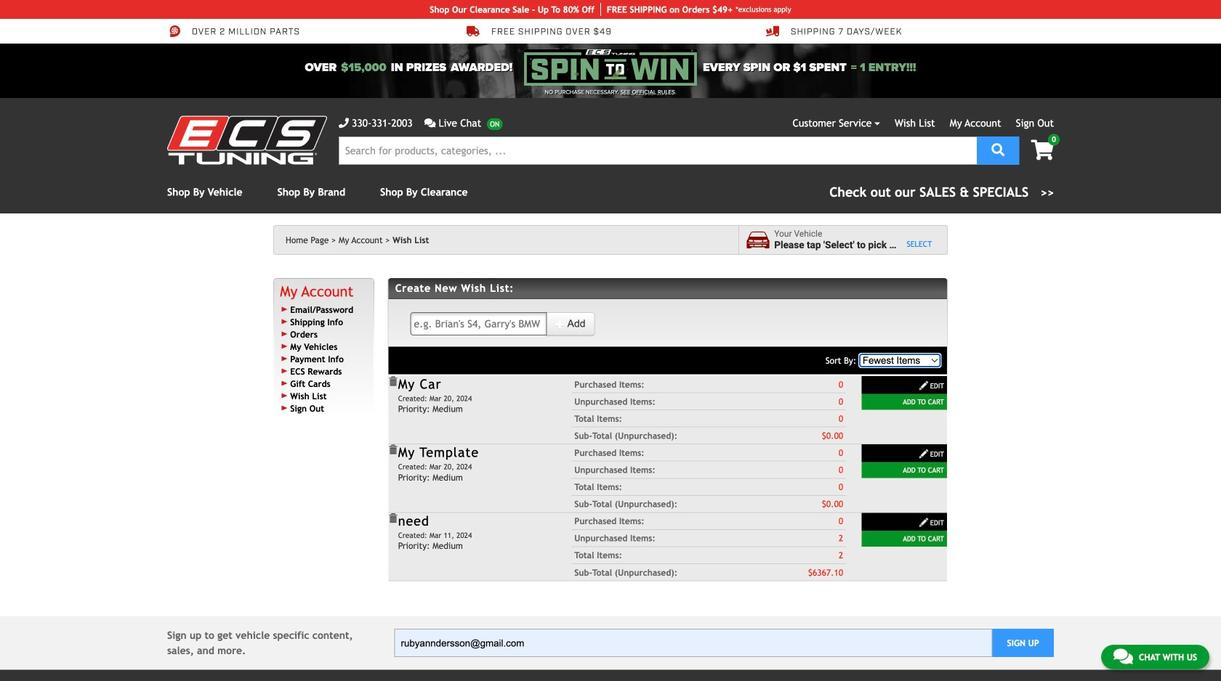 Task type: describe. For each thing, give the bounding box(es) containing it.
0 horizontal spatial comments image
[[424, 118, 436, 128]]

0 vertical spatial white image
[[555, 319, 565, 330]]

1 horizontal spatial white image
[[919, 449, 929, 460]]

Search text field
[[339, 137, 977, 165]]

shopping cart image
[[1031, 140, 1054, 160]]

white image for 1st delete image from the bottom of the page
[[919, 518, 929, 528]]

search image
[[992, 144, 1005, 157]]

white image for 3rd delete image from the bottom
[[919, 381, 929, 391]]

ecs tuning image
[[167, 116, 327, 165]]

1 delete image from the top
[[388, 377, 398, 387]]

phone image
[[339, 118, 349, 128]]

e.g. Brian's S4, Garry's BMW E92...etc text field
[[410, 313, 547, 336]]



Task type: vqa. For each thing, say whether or not it's contained in the screenshot.
second down triangle Image from the right
no



Task type: locate. For each thing, give the bounding box(es) containing it.
0 vertical spatial white image
[[919, 381, 929, 391]]

1 horizontal spatial comments image
[[1114, 648, 1133, 666]]

delete image
[[388, 377, 398, 387], [388, 445, 398, 456], [388, 514, 398, 524]]

3 delete image from the top
[[388, 514, 398, 524]]

1 vertical spatial delete image
[[388, 445, 398, 456]]

2 white image from the top
[[919, 518, 929, 528]]

comments image
[[424, 118, 436, 128], [1114, 648, 1133, 666]]

white image
[[919, 381, 929, 391], [919, 518, 929, 528]]

1 white image from the top
[[919, 381, 929, 391]]

0 horizontal spatial white image
[[555, 319, 565, 330]]

Email email field
[[394, 630, 992, 658]]

0 vertical spatial comments image
[[424, 118, 436, 128]]

ecs tuning 'spin to win' contest logo image
[[524, 49, 697, 86]]

1 vertical spatial comments image
[[1114, 648, 1133, 666]]

2 delete image from the top
[[388, 445, 398, 456]]

0 vertical spatial delete image
[[388, 377, 398, 387]]

2 vertical spatial delete image
[[388, 514, 398, 524]]

1 vertical spatial white image
[[919, 518, 929, 528]]

white image
[[555, 319, 565, 330], [919, 449, 929, 460]]

1 vertical spatial white image
[[919, 449, 929, 460]]



